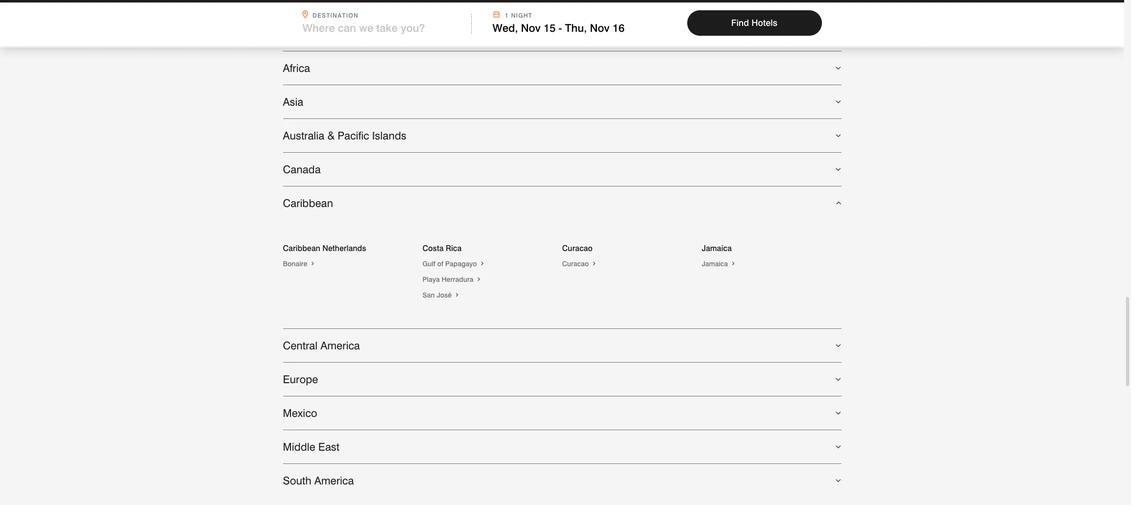 Task type: locate. For each thing, give the bounding box(es) containing it.
destination field
[[303, 22, 465, 34]]

africa button
[[283, 51, 841, 85]]

nov
[[521, 22, 541, 34], [590, 22, 610, 34]]

america for central america
[[321, 339, 360, 352]]

1 horizontal spatial arrow right image
[[591, 260, 598, 268]]

nov left 16
[[590, 22, 610, 34]]

caribbean inside dropdown button
[[283, 197, 333, 210]]

gulf
[[423, 260, 436, 268]]

costa rica
[[423, 244, 462, 253]]

nov down night
[[521, 22, 541, 34]]

central america button
[[283, 329, 841, 362]]

america
[[321, 339, 360, 352], [314, 475, 354, 487]]

costa
[[423, 244, 444, 253]]

None search field
[[0, 2, 1124, 47]]

caribbean down canada
[[283, 197, 333, 210]]

arrow right image right josé
[[454, 291, 461, 299]]

1 arrow right image from the left
[[479, 260, 486, 268]]

2 curacao from the top
[[562, 260, 591, 268]]

asia
[[283, 95, 303, 108]]

arrow right image
[[309, 260, 316, 268], [475, 276, 482, 284], [454, 291, 461, 299]]

america for south america
[[314, 475, 354, 487]]

hotels
[[752, 18, 778, 28]]

jamaica link
[[702, 260, 737, 268]]

0 vertical spatial curacao
[[562, 244, 593, 253]]

middle east
[[283, 441, 340, 454]]

caribbean for caribbean netherlands
[[283, 244, 320, 253]]

1 vertical spatial america
[[314, 475, 354, 487]]

3 arrow right image from the left
[[730, 260, 737, 268]]

caribbean up 'bonaire' link on the bottom
[[283, 244, 320, 253]]

arrow right image
[[479, 260, 486, 268], [591, 260, 598, 268], [730, 260, 737, 268]]

2 arrow right image from the left
[[591, 260, 598, 268]]

caribbean
[[283, 197, 333, 210], [283, 244, 320, 253]]

playa
[[423, 276, 440, 284]]

arrow right image for curacao
[[591, 260, 598, 268]]

arrow right image down caribbean netherlands
[[309, 260, 316, 268]]

bonaire
[[283, 260, 309, 268]]

caribbean button
[[283, 187, 841, 220]]

0 vertical spatial jamaica
[[702, 244, 732, 253]]

0 horizontal spatial nov
[[521, 22, 541, 34]]

papagayo
[[445, 260, 477, 268]]

1 vertical spatial arrow right image
[[475, 276, 482, 284]]

1 vertical spatial jamaica
[[702, 260, 730, 268]]

playa herradura link
[[423, 276, 482, 284]]

0 vertical spatial america
[[321, 339, 360, 352]]

15
[[544, 22, 556, 34]]

jamaica
[[702, 244, 732, 253], [702, 260, 730, 268]]

2 horizontal spatial arrow right image
[[475, 276, 482, 284]]

2 jamaica from the top
[[702, 260, 730, 268]]

asia button
[[283, 85, 841, 118]]

middle
[[283, 441, 315, 454]]

pacific
[[338, 129, 369, 142]]

central
[[283, 339, 318, 352]]

2 vertical spatial arrow right image
[[454, 291, 461, 299]]

playa herradura
[[423, 276, 475, 284]]

1 horizontal spatial nov
[[590, 22, 610, 34]]

bonaire link
[[283, 260, 316, 268]]

find hotels
[[731, 18, 778, 28]]

1 nov from the left
[[521, 22, 541, 34]]

america down east
[[314, 475, 354, 487]]

africa
[[283, 62, 310, 74]]

1 caribbean from the top
[[283, 197, 333, 210]]

america right the 'central'
[[321, 339, 360, 352]]

herradura
[[442, 276, 474, 284]]

europe button
[[283, 363, 841, 396]]

arrow right image for san josé
[[454, 291, 461, 299]]

1 vertical spatial caribbean
[[283, 244, 320, 253]]

wed,
[[493, 22, 518, 34]]

0 horizontal spatial arrow right image
[[309, 260, 316, 268]]

south america button
[[283, 464, 841, 498]]

2 horizontal spatial arrow right image
[[730, 260, 737, 268]]

night
[[511, 12, 533, 19]]

canada button
[[283, 153, 841, 186]]

curacao
[[562, 244, 593, 253], [562, 260, 591, 268]]

thu,
[[565, 22, 587, 34]]

none search field containing wed, nov 15 - thu, nov 16
[[0, 2, 1124, 47]]

0 horizontal spatial arrow right image
[[479, 260, 486, 268]]

2 nov from the left
[[590, 22, 610, 34]]

1 jamaica from the top
[[702, 244, 732, 253]]

curacao link
[[562, 260, 598, 268]]

central america
[[283, 339, 360, 352]]

arrow right image for jamaica
[[730, 260, 737, 268]]

1 horizontal spatial arrow right image
[[454, 291, 461, 299]]

0 vertical spatial arrow right image
[[309, 260, 316, 268]]

2 caribbean from the top
[[283, 244, 320, 253]]

1 vertical spatial curacao
[[562, 260, 591, 268]]

&
[[327, 129, 335, 142]]

arrow right image right herradura
[[475, 276, 482, 284]]

europe
[[283, 373, 318, 386]]

0 vertical spatial caribbean
[[283, 197, 333, 210]]



Task type: vqa. For each thing, say whether or not it's contained in the screenshot.
Stay
no



Task type: describe. For each thing, give the bounding box(es) containing it.
australia & pacific islands
[[283, 129, 407, 142]]

caribbean for caribbean
[[283, 197, 333, 210]]

canada
[[283, 163, 321, 176]]

south
[[283, 475, 311, 487]]

of
[[437, 260, 443, 268]]

1
[[505, 12, 509, 19]]

arrow right image for playa herradura
[[475, 276, 482, 284]]

san josé link
[[423, 291, 461, 299]]

destination
[[313, 12, 359, 19]]

gulf of papagayo
[[423, 260, 479, 268]]

east
[[318, 441, 340, 454]]

australia & pacific islands button
[[283, 119, 841, 152]]

south america
[[283, 475, 354, 487]]

australia
[[283, 129, 324, 142]]

san josé
[[423, 291, 454, 299]]

find hotels button
[[687, 10, 822, 36]]

arrow right image for costa rica
[[479, 260, 486, 268]]

netherlands
[[323, 244, 366, 253]]

arrow right image for bonaire
[[309, 260, 316, 268]]

caribbean netherlands
[[283, 244, 366, 253]]

islands
[[372, 129, 407, 142]]

Destination text field
[[303, 22, 452, 34]]

16
[[613, 22, 625, 34]]

1 night wed, nov 15 - thu, nov 16
[[493, 12, 625, 34]]

josé
[[437, 291, 452, 299]]

1 curacao from the top
[[562, 244, 593, 253]]

mexico
[[283, 407, 317, 420]]

rica
[[446, 244, 462, 253]]

middle east button
[[283, 431, 841, 464]]

mexico button
[[283, 397, 841, 430]]

find
[[731, 18, 749, 28]]

san
[[423, 291, 435, 299]]

gulf of papagayo link
[[423, 260, 486, 268]]

-
[[559, 22, 562, 34]]



